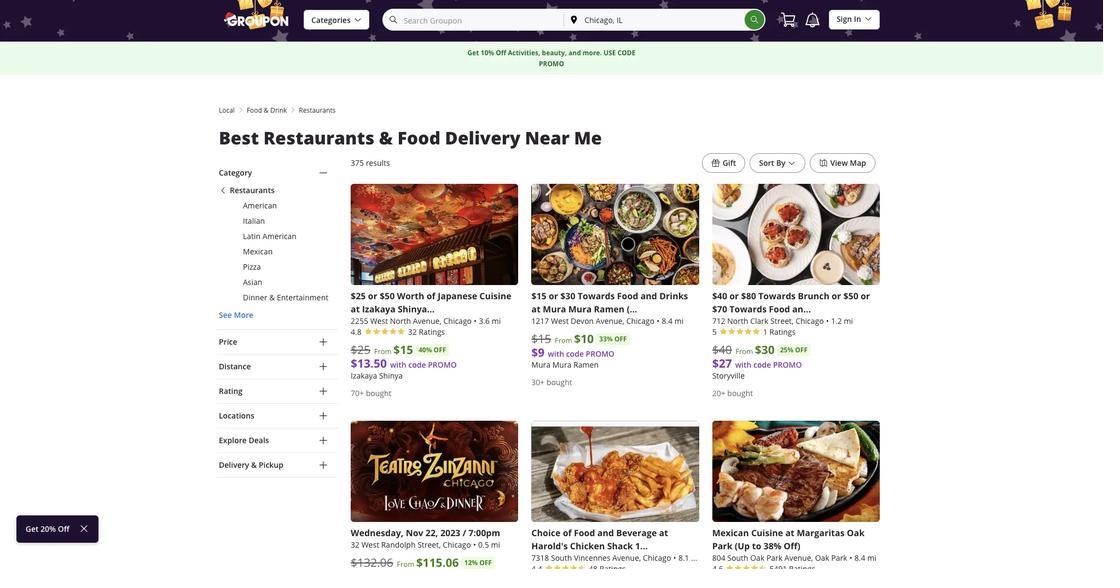 Task type: describe. For each thing, give the bounding box(es) containing it.
search groupon search field up the more.
[[383, 9, 766, 31]]

deals
[[249, 435, 269, 446]]

dinner
[[243, 292, 267, 303]]

restaurants link
[[219, 185, 338, 196]]

code for $9
[[566, 349, 584, 359]]

to
[[752, 541, 762, 553]]

1 horizontal spatial park
[[767, 553, 783, 564]]

bought for mura
[[547, 377, 573, 388]]

mi inside $40 or $80 towards brunch or $50 or $70 towards food an... 712 north clark street, chicago • 1.2 mi
[[844, 316, 853, 326]]

sort by
[[759, 158, 786, 168]]

2 horizontal spatial bought
[[728, 388, 753, 399]]

or for $15
[[549, 290, 558, 302]]

or for $25
[[368, 290, 378, 302]]

code
[[618, 48, 636, 57]]

and inside choice of food and beverage at harold's chicken shack 1... 7318 south vincennes avenue, chicago • 8.1 mi
[[598, 527, 614, 539]]

70+ bought
[[351, 388, 392, 399]]

$25 from $15 40% off $13.50 with code promo izakaya shinya
[[351, 342, 457, 381]]

sign
[[837, 14, 853, 24]]

avenue, inside mexican cuisine at margaritas oak park (up to 38% off) 804 south oak park avenue, oak park • 8.4 mi
[[785, 553, 814, 564]]

categories
[[312, 15, 351, 25]]

or for $40
[[730, 290, 739, 302]]

food & drink
[[247, 106, 287, 114]]

& inside 'delivery & pickup' dropdown button
[[251, 460, 257, 470]]

beauty,
[[542, 48, 567, 57]]

avenue, inside choice of food and beverage at harold's chicken shack 1... 7318 south vincennes avenue, chicago • 8.1 mi
[[613, 553, 641, 564]]

more
[[234, 310, 253, 320]]

mi inside choice of food and beverage at harold's chicken shack 1... 7318 south vincennes avenue, chicago • 8.1 mi
[[692, 553, 701, 564]]

american link
[[219, 200, 338, 211]]

40%
[[419, 346, 432, 355]]

$13.50
[[351, 356, 387, 372]]

best restaurants & food delivery near me
[[219, 126, 602, 149]]

mexican cuisine at margaritas oak park (up to 38% off) 804 south oak park avenue, oak park • 8.4 mi
[[713, 527, 877, 564]]

12% off
[[465, 559, 492, 568]]

price button
[[217, 330, 338, 354]]

sort
[[759, 158, 775, 168]]

groupon image
[[223, 11, 291, 27]]

• inside '$25 or $50 worth of japanese cuisine at izakaya shinya... 2255 west north avenue, chicago • 3.6 mi'
[[474, 316, 477, 326]]

explore deals
[[219, 435, 269, 446]]

promo inside $27 with code promo storyville
[[773, 360, 802, 370]]

mi inside wednesday, nov 22, 2023 / 7:00pm 32 west randolph street, chicago • 0.5 mi
[[491, 540, 500, 550]]

worth
[[397, 290, 425, 302]]

20+ bought
[[713, 388, 753, 399]]

mura up devon
[[569, 303, 592, 315]]

$30 inside $15 or $30 towards food and drinks at mura mura ramen (... 1217 west devon avenue, chicago • 8.4 mi
[[561, 290, 576, 302]]

category
[[219, 168, 252, 178]]

avenue, inside '$25 or $50 worth of japanese cuisine at izakaya shinya... 2255 west north avenue, chicago • 3.6 mi'
[[413, 316, 442, 326]]

local link
[[219, 105, 235, 115]]

food inside food & drink link
[[247, 106, 262, 114]]

0 horizontal spatial park
[[713, 541, 733, 553]]

west inside $15 or $30 towards food and drinks at mura mura ramen (... 1217 west devon avenue, chicago • 8.4 mi
[[551, 316, 569, 326]]

local
[[219, 106, 235, 114]]

shinya
[[379, 371, 403, 381]]

and for more.
[[569, 48, 581, 57]]

best
[[219, 126, 259, 149]]

italian
[[243, 216, 265, 226]]

1
[[764, 327, 768, 337]]

mi inside $15 or $30 towards food and drinks at mura mura ramen (... 1217 west devon avenue, chicago • 8.4 mi
[[675, 316, 684, 326]]

off for 25% off
[[796, 346, 808, 355]]

izakaya inside $25 from $15 40% off $13.50 with code promo izakaya shinya
[[351, 371, 377, 381]]

& up "results"
[[379, 126, 393, 149]]

$15 for $15 or $30 towards food and drinks at mura mura ramen (... 1217 west devon avenue, chicago • 8.4 mi
[[532, 290, 547, 302]]

mura up 1217
[[543, 303, 566, 315]]

712
[[713, 316, 726, 326]]

more.
[[583, 48, 602, 57]]

by
[[777, 158, 786, 168]]

distance
[[219, 361, 251, 372]]

chicago inside $15 or $30 towards food and drinks at mura mura ramen (... 1217 west devon avenue, chicago • 8.4 mi
[[627, 316, 655, 326]]

clark
[[751, 316, 769, 326]]

1 horizontal spatial 32
[[408, 327, 417, 337]]

30+
[[532, 377, 545, 388]]

latin american link
[[219, 231, 338, 242]]

25% off
[[780, 346, 808, 355]]

choice
[[532, 527, 561, 539]]

off for 33% off
[[615, 335, 627, 344]]

chicago inside $40 or $80 towards brunch or $50 or $70 towards food an... 712 north clark street, chicago • 1.2 mi
[[796, 316, 824, 326]]

1 vertical spatial $30
[[755, 342, 775, 358]]

promo inside $25 from $15 40% off $13.50 with code promo izakaya shinya
[[428, 360, 457, 370]]

north inside $40 or $80 towards brunch or $50 or $70 towards food an... 712 north clark street, chicago • 1.2 mi
[[728, 316, 749, 326]]

$40 for $40
[[713, 342, 732, 358]]

mura up 30+
[[532, 360, 551, 370]]

1 horizontal spatial oak
[[816, 553, 830, 564]]

22,
[[426, 527, 438, 539]]

$25 for 2255 west north avenue, chicago
[[351, 290, 366, 302]]

code for $27
[[754, 360, 772, 370]]

cuisine inside mexican cuisine at margaritas oak park (up to 38% off) 804 south oak park avenue, oak park • 8.4 mi
[[752, 527, 784, 539]]

towards for food
[[759, 290, 796, 302]]

at inside mexican cuisine at margaritas oak park (up to 38% off) 804 south oak park avenue, oak park • 8.4 mi
[[786, 527, 795, 539]]

• inside $15 or $30 towards food and drinks at mura mura ramen (... 1217 west devon avenue, chicago • 8.4 mi
[[657, 316, 660, 326]]

distance button
[[217, 355, 338, 379]]

view
[[831, 158, 848, 168]]

category list
[[219, 185, 338, 321]]

1...
[[636, 541, 648, 553]]

street, inside $40 or $80 towards brunch or $50 or $70 towards food an... 712 north clark street, chicago • 1.2 mi
[[771, 316, 794, 326]]

view map
[[831, 158, 867, 168]]

south for harold's
[[551, 553, 572, 564]]

bought for $13.50
[[366, 388, 392, 399]]

pizza link
[[219, 262, 338, 273]]

search element
[[745, 10, 765, 30]]

33% off
[[600, 335, 627, 344]]

ramen inside $15 or $30 towards food and drinks at mura mura ramen (... 1217 west devon avenue, chicago • 8.4 mi
[[594, 303, 625, 315]]

get for get 10% off activities, beauty, and more. use code promo
[[468, 48, 479, 57]]

33%
[[600, 335, 613, 344]]

explore
[[219, 435, 247, 446]]

results
[[366, 158, 390, 168]]

$70
[[713, 303, 728, 315]]

choice of food and beverage at harold's chicken shack 1... 7318 south vincennes avenue, chicago • 8.1 mi
[[532, 527, 701, 564]]

from $10
[[555, 331, 594, 347]]

& inside american italian latin american mexican pizza asian dinner & entertainment
[[269, 292, 275, 303]]

restaurants inside breadcrumbs element
[[299, 106, 336, 114]]

$10
[[574, 331, 594, 347]]

25%
[[780, 346, 794, 355]]

$40 for $40 or $80 towards brunch or $50 or $70 towards food an... 712 north clark street, chicago • 1.2 mi
[[713, 290, 728, 302]]

$40 or $80 towards brunch or $50 or $70 towards food an... 712 north clark street, chicago • 1.2 mi
[[713, 290, 871, 326]]

3.6
[[479, 316, 490, 326]]

notifications inbox image
[[804, 11, 822, 28]]

with for $27
[[736, 360, 752, 370]]

rating button
[[217, 379, 338, 403]]

avenue, inside $15 or $30 towards food and drinks at mura mura ramen (... 1217 west devon avenue, chicago • 8.4 mi
[[596, 316, 625, 326]]

brunch
[[798, 290, 830, 302]]

off inside $25 from $15 40% off $13.50 with code promo izakaya shinya
[[434, 346, 446, 355]]

chicago inside choice of food and beverage at harold's chicken shack 1... 7318 south vincennes avenue, chicago • 8.1 mi
[[643, 553, 672, 564]]

sort by button
[[750, 153, 806, 173]]

mexican link
[[219, 246, 338, 257]]

american italian latin american mexican pizza asian dinner & entertainment
[[243, 200, 329, 303]]

west inside '$25 or $50 worth of japanese cuisine at izakaya shinya... 2255 west north avenue, chicago • 3.6 mi'
[[370, 316, 388, 326]]

food inside choice of food and beverage at harold's chicken shack 1... 7318 south vincennes avenue, chicago • 8.1 mi
[[574, 527, 595, 539]]

at inside $15 or $30 towards food and drinks at mura mura ramen (... 1217 west devon avenue, chicago • 8.4 mi
[[532, 303, 541, 315]]

• inside mexican cuisine at margaritas oak park (up to 38% off) 804 south oak park avenue, oak park • 8.4 mi
[[850, 553, 853, 564]]

ramen inside $9 with code promo mura mura ramen
[[574, 360, 599, 370]]

mexican inside american italian latin american mexican pizza asian dinner & entertainment
[[243, 246, 273, 257]]

gift
[[723, 158, 736, 168]]

mi inside '$25 or $50 worth of japanese cuisine at izakaya shinya... 2255 west north avenue, chicago • 3.6 mi'
[[492, 316, 501, 326]]

$27 with code promo storyville
[[713, 356, 802, 381]]

price
[[219, 337, 237, 347]]

1 vertical spatial restaurants
[[264, 126, 375, 149]]

towards down the $80
[[730, 303, 767, 315]]

drinks
[[660, 290, 688, 302]]

2 horizontal spatial park
[[832, 553, 848, 564]]

8.4 for $15 or $30 towards food and drinks at mura mura ramen (...
[[662, 316, 673, 326]]

food & drink link
[[247, 105, 287, 115]]

4.8
[[351, 327, 362, 337]]

shinya...
[[398, 303, 435, 315]]

375
[[351, 158, 364, 168]]

0.5
[[478, 540, 489, 550]]

storyville
[[713, 371, 745, 381]]

38%
[[764, 541, 782, 553]]

cuisine inside '$25 or $50 worth of japanese cuisine at izakaya shinya... 2255 west north avenue, chicago • 3.6 mi'
[[480, 290, 512, 302]]

promo inside get 10% off activities, beauty, and more. use code promo
[[539, 59, 564, 68]]

$50 inside '$25 or $50 worth of japanese cuisine at izakaya shinya... 2255 west north avenue, chicago • 3.6 mi'
[[380, 290, 395, 302]]

off for 20%
[[58, 524, 70, 534]]

from inside $25 from $15 40% off $13.50 with code promo izakaya shinya
[[374, 347, 392, 356]]



Task type: locate. For each thing, give the bounding box(es) containing it.
towards inside $15 or $30 towards food and drinks at mura mura ramen (... 1217 west devon avenue, chicago • 8.4 mi
[[578, 290, 615, 302]]

or inside '$25 or $50 worth of japanese cuisine at izakaya shinya... 2255 west north avenue, chicago • 3.6 mi'
[[368, 290, 378, 302]]

3 or from the left
[[730, 290, 739, 302]]

at inside '$25 or $50 worth of japanese cuisine at izakaya shinya... 2255 west north avenue, chicago • 3.6 mi'
[[351, 303, 360, 315]]

0 horizontal spatial of
[[427, 290, 436, 302]]

1 vertical spatial delivery
[[219, 460, 249, 470]]

off)
[[784, 541, 801, 553]]

$25
[[351, 290, 366, 302], [351, 342, 371, 358]]

in
[[854, 14, 862, 24]]

$25 up 2255
[[351, 290, 366, 302]]

ratings for code
[[770, 327, 796, 337]]

$9 with code promo mura mura ramen
[[532, 345, 615, 370]]

categories button
[[304, 10, 369, 30]]

1 $50 from the left
[[380, 290, 395, 302]]

me
[[574, 126, 602, 149]]

restaurants down category
[[230, 185, 275, 195]]

$30 down 1
[[755, 342, 775, 358]]

chicago inside '$25 or $50 worth of japanese cuisine at izakaya shinya... 2255 west north avenue, chicago • 3.6 mi'
[[444, 316, 472, 326]]

from up the shinya
[[374, 347, 392, 356]]

promo down the beauty,
[[539, 59, 564, 68]]

avenue, down shack
[[613, 553, 641, 564]]

park down margaritas
[[832, 553, 848, 564]]

code down the from $30
[[754, 360, 772, 370]]

oak down to
[[751, 553, 765, 564]]

$40 up $70
[[713, 290, 728, 302]]

south down (up
[[728, 553, 749, 564]]

beverage
[[617, 527, 657, 539]]

2 horizontal spatial oak
[[847, 527, 865, 539]]

1 horizontal spatial 8.4
[[855, 553, 866, 564]]

map
[[850, 158, 867, 168]]

$15 inside $15 or $30 towards food and drinks at mura mura ramen (... 1217 west devon avenue, chicago • 8.4 mi
[[532, 290, 547, 302]]

2 vertical spatial restaurants
[[230, 185, 275, 195]]

& down asian "link"
[[269, 292, 275, 303]]

explore deals button
[[217, 429, 338, 453]]

0 vertical spatial of
[[427, 290, 436, 302]]

32 down shinya...
[[408, 327, 417, 337]]

street, down 22,
[[418, 540, 441, 550]]

2 south from the left
[[728, 553, 749, 564]]

locations button
[[217, 404, 338, 428]]

0 vertical spatial street,
[[771, 316, 794, 326]]

1 vertical spatial izakaya
[[351, 371, 377, 381]]

at up 1217
[[532, 303, 541, 315]]

chicago down "an..."
[[796, 316, 824, 326]]

1 or from the left
[[368, 290, 378, 302]]

street, inside wednesday, nov 22, 2023 / 7:00pm 32 west randolph street, chicago • 0.5 mi
[[418, 540, 441, 550]]

2 or from the left
[[549, 290, 558, 302]]

$50 left worth
[[380, 290, 395, 302]]

$25 inside '$25 or $50 worth of japanese cuisine at izakaya shinya... 2255 west north avenue, chicago • 3.6 mi'
[[351, 290, 366, 302]]

drink
[[270, 106, 287, 114]]

with inside $27 with code promo storyville
[[736, 360, 752, 370]]

code down the 40%
[[409, 360, 426, 370]]

and left the more.
[[569, 48, 581, 57]]

mexican up pizza
[[243, 246, 273, 257]]

from inside from $10
[[555, 336, 573, 346]]

chicago inside wednesday, nov 22, 2023 / 7:00pm 32 west randolph street, chicago • 0.5 mi
[[443, 540, 471, 550]]

mi
[[492, 316, 501, 326], [675, 316, 684, 326], [844, 316, 853, 326], [491, 540, 500, 550], [692, 553, 701, 564], [868, 553, 877, 564]]

food inside $40 or $80 towards brunch or $50 or $70 towards food an... 712 north clark street, chicago • 1.2 mi
[[769, 303, 791, 315]]

10%
[[481, 48, 494, 57]]

0 vertical spatial 32
[[408, 327, 417, 337]]

izakaya up 2255
[[362, 303, 396, 315]]

mexican up (up
[[713, 527, 749, 539]]

1 horizontal spatial off
[[496, 48, 506, 57]]

from inside the from $30
[[736, 347, 753, 357]]

0 vertical spatial $40
[[713, 290, 728, 302]]

restaurants
[[299, 106, 336, 114], [264, 126, 375, 149], [230, 185, 275, 195]]

8.4 for mexican cuisine at margaritas oak park (up to 38% off)
[[855, 553, 866, 564]]

2 north from the left
[[728, 316, 749, 326]]

1 vertical spatial ramen
[[574, 360, 599, 370]]

1 ratings
[[764, 327, 796, 337]]

and left 'drinks'
[[641, 290, 657, 302]]

avenue,
[[413, 316, 442, 326], [596, 316, 625, 326], [613, 553, 641, 564], [785, 553, 814, 564]]

(up
[[735, 541, 750, 553]]

and up shack
[[598, 527, 614, 539]]

american up italian
[[243, 200, 277, 211]]

$80
[[742, 290, 757, 302]]

promo down 33%
[[586, 349, 615, 359]]

off for 12% off
[[480, 559, 492, 568]]

$15 left the 40%
[[394, 342, 413, 358]]

5 or from the left
[[861, 290, 871, 302]]

asian
[[243, 277, 262, 287]]

devon
[[571, 316, 594, 326]]

pizza
[[243, 262, 261, 272]]

off right the 40%
[[434, 346, 446, 355]]

1 horizontal spatial south
[[728, 553, 749, 564]]

north down shinya...
[[390, 316, 411, 326]]

mi inside mexican cuisine at margaritas oak park (up to 38% off) 804 south oak park avenue, oak park • 8.4 mi
[[868, 553, 877, 564]]

izakaya up 70+
[[351, 371, 377, 381]]

$25 inside $25 from $15 40% off $13.50 with code promo izakaya shinya
[[351, 342, 371, 358]]

see
[[219, 310, 232, 320]]

1 vertical spatial $25
[[351, 342, 371, 358]]

0 horizontal spatial $50
[[380, 290, 395, 302]]

0 horizontal spatial from
[[374, 347, 392, 356]]

ramen down $10
[[574, 360, 599, 370]]

vincennes
[[574, 553, 611, 564]]

delivery
[[445, 126, 521, 149], [219, 460, 249, 470]]

and inside get 10% off activities, beauty, and more. use code promo
[[569, 48, 581, 57]]

oak
[[847, 527, 865, 539], [751, 553, 765, 564], [816, 553, 830, 564]]

italian link
[[219, 216, 338, 227]]

wednesday, nov 22, 2023 / 7:00pm 32 west randolph street, chicago • 0.5 mi
[[351, 527, 500, 550]]

0 vertical spatial izakaya
[[362, 303, 396, 315]]

north
[[390, 316, 411, 326], [728, 316, 749, 326]]

bought right 30+
[[547, 377, 573, 388]]

$15 inside $25 from $15 40% off $13.50 with code promo izakaya shinya
[[394, 342, 413, 358]]

32 inside wednesday, nov 22, 2023 / 7:00pm 32 west randolph street, chicago • 0.5 mi
[[351, 540, 360, 550]]

off
[[615, 335, 627, 344], [434, 346, 446, 355], [796, 346, 808, 355], [480, 559, 492, 568]]

0 vertical spatial restaurants
[[299, 106, 336, 114]]

1 horizontal spatial north
[[728, 316, 749, 326]]

locations
[[219, 411, 254, 421]]

0 horizontal spatial oak
[[751, 553, 765, 564]]

breadcrumbs element
[[217, 105, 887, 115]]

search image
[[751, 15, 759, 24]]

cuisine up 38%
[[752, 527, 784, 539]]

1 vertical spatial of
[[563, 527, 572, 539]]

8.4 inside mexican cuisine at margaritas oak park (up to 38% off) 804 south oak park avenue, oak park • 8.4 mi
[[855, 553, 866, 564]]

oak down margaritas
[[816, 553, 830, 564]]

american
[[243, 200, 277, 211], [263, 231, 297, 241]]

$40
[[713, 290, 728, 302], [713, 342, 732, 358]]

0 horizontal spatial 8.4
[[662, 316, 673, 326]]

category button
[[217, 161, 338, 185]]

and for drinks
[[641, 290, 657, 302]]

8.4
[[662, 316, 673, 326], [855, 553, 866, 564]]

1 horizontal spatial from
[[555, 336, 573, 346]]

& left pickup
[[251, 460, 257, 470]]

ratings right 1
[[770, 327, 796, 337]]

0 vertical spatial mexican
[[243, 246, 273, 257]]

at up 2255
[[351, 303, 360, 315]]

1 vertical spatial off
[[58, 524, 70, 534]]

west right 1217
[[551, 316, 569, 326]]

of up shinya...
[[427, 290, 436, 302]]

view map button
[[811, 153, 876, 173]]

$50 inside $40 or $80 towards brunch or $50 or $70 towards food an... 712 north clark street, chicago • 1.2 mi
[[844, 290, 859, 302]]

get
[[468, 48, 479, 57], [26, 524, 39, 534]]

code inside $25 from $15 40% off $13.50 with code promo izakaya shinya
[[409, 360, 426, 370]]

$27
[[713, 356, 732, 372]]

2 horizontal spatial code
[[754, 360, 772, 370]]

1 vertical spatial 32
[[351, 540, 360, 550]]

/
[[463, 527, 467, 539]]

chicago
[[444, 316, 472, 326], [627, 316, 655, 326], [796, 316, 824, 326], [443, 540, 471, 550], [643, 553, 672, 564]]

0 vertical spatial cuisine
[[480, 290, 512, 302]]

0 horizontal spatial and
[[569, 48, 581, 57]]

margaritas
[[797, 527, 845, 539]]

food inside $15 or $30 towards food and drinks at mura mura ramen (... 1217 west devon avenue, chicago • 8.4 mi
[[617, 290, 639, 302]]

0 horizontal spatial mexican
[[243, 246, 273, 257]]

1 vertical spatial get
[[26, 524, 39, 534]]

of inside '$25 or $50 worth of japanese cuisine at izakaya shinya... 2255 west north avenue, chicago • 3.6 mi'
[[427, 290, 436, 302]]

code inside $27 with code promo storyville
[[754, 360, 772, 370]]

oak right margaritas
[[847, 527, 865, 539]]

$9
[[532, 345, 545, 361]]

bought right 70+
[[366, 388, 392, 399]]

off right 33%
[[615, 335, 627, 344]]

2 $25 from the top
[[351, 342, 371, 358]]

1 horizontal spatial $50
[[844, 290, 859, 302]]

$40 down 5
[[713, 342, 732, 358]]

ratings for $15
[[419, 327, 445, 337]]

park down 38%
[[767, 553, 783, 564]]

1 vertical spatial 8.4
[[855, 553, 866, 564]]

at right beverage
[[659, 527, 669, 539]]

2 horizontal spatial from
[[736, 347, 753, 357]]

south inside mexican cuisine at margaritas oak park (up to 38% off) 804 south oak park avenue, oak park • 8.4 mi
[[728, 553, 749, 564]]

1 south from the left
[[551, 553, 572, 564]]

from left $10
[[555, 336, 573, 346]]

or inside $15 or $30 towards food and drinks at mura mura ramen (... 1217 west devon avenue, chicago • 8.4 mi
[[549, 290, 558, 302]]

get 10% off activities, beauty, and more. use code promo
[[468, 48, 636, 68]]

0 horizontal spatial delivery
[[219, 460, 249, 470]]

0 vertical spatial get
[[468, 48, 479, 57]]

1 horizontal spatial delivery
[[445, 126, 521, 149]]

bought down storyville
[[728, 388, 753, 399]]

delivery inside dropdown button
[[219, 460, 249, 470]]

promo inside $9 with code promo mura mura ramen
[[586, 349, 615, 359]]

4 or from the left
[[832, 290, 842, 302]]

street, up 1 ratings at right
[[771, 316, 794, 326]]

1 vertical spatial $40
[[713, 342, 732, 358]]

from for $9
[[555, 336, 573, 346]]

mexican inside mexican cuisine at margaritas oak park (up to 38% off) 804 south oak park avenue, oak park • 8.4 mi
[[713, 527, 749, 539]]

0 vertical spatial $25
[[351, 290, 366, 302]]

0 horizontal spatial bought
[[366, 388, 392, 399]]

entertainment
[[277, 292, 329, 303]]

2 vertical spatial and
[[598, 527, 614, 539]]

avenue, up 32 ratings
[[413, 316, 442, 326]]

20%
[[41, 524, 56, 534]]

get inside get 10% off activities, beauty, and more. use code promo
[[468, 48, 479, 57]]

1 ratings from the left
[[419, 327, 445, 337]]

•
[[474, 316, 477, 326], [657, 316, 660, 326], [826, 316, 829, 326], [473, 540, 476, 550], [674, 553, 677, 564], [850, 553, 853, 564]]

chicago down 2023 on the left of the page
[[443, 540, 471, 550]]

latin
[[243, 231, 261, 241]]

activities,
[[508, 48, 541, 57]]

Search Groupon search field
[[383, 9, 766, 31], [384, 10, 564, 30]]

30+ bought
[[532, 377, 573, 388]]

with up the shinya
[[390, 360, 407, 370]]

park up the 804
[[713, 541, 733, 553]]

ratings
[[419, 327, 445, 337], [770, 327, 796, 337]]

2 $50 from the left
[[844, 290, 859, 302]]

american down italian "link"
[[263, 231, 297, 241]]

20+
[[713, 388, 726, 399]]

get left 20%
[[26, 524, 39, 534]]

at up off)
[[786, 527, 795, 539]]

promo
[[539, 59, 564, 68], [586, 349, 615, 359], [428, 360, 457, 370], [773, 360, 802, 370]]

1 horizontal spatial get
[[468, 48, 479, 57]]

0 vertical spatial delivery
[[445, 126, 521, 149]]

avenue, down off)
[[785, 553, 814, 564]]

japanese
[[438, 290, 477, 302]]

south
[[551, 553, 572, 564], [728, 553, 749, 564]]

Chicago, IL search field
[[565, 10, 745, 30]]

code inside $9 with code promo mura mura ramen
[[566, 349, 584, 359]]

park
[[713, 541, 733, 553], [767, 553, 783, 564], [832, 553, 848, 564]]

$30 up devon
[[561, 290, 576, 302]]

1 horizontal spatial ratings
[[770, 327, 796, 337]]

south inside choice of food and beverage at harold's chicken shack 1... 7318 south vincennes avenue, chicago • 8.1 mi
[[551, 553, 572, 564]]

1 vertical spatial street,
[[418, 540, 441, 550]]

1 vertical spatial mexican
[[713, 527, 749, 539]]

of right choice
[[563, 527, 572, 539]]

$50 right 'brunch'
[[844, 290, 859, 302]]

get 20% off
[[26, 524, 70, 534]]

with inside $9 with code promo mura mura ramen
[[548, 349, 564, 359]]

1 vertical spatial american
[[263, 231, 297, 241]]

& inside food & drink link
[[264, 106, 269, 114]]

south down harold's
[[551, 553, 572, 564]]

west inside wednesday, nov 22, 2023 / 7:00pm 32 west randolph street, chicago • 0.5 mi
[[362, 540, 379, 550]]

from for $27
[[736, 347, 753, 357]]

from right $27
[[736, 347, 753, 357]]

at
[[351, 303, 360, 315], [532, 303, 541, 315], [659, 527, 669, 539], [786, 527, 795, 539]]

2023
[[441, 527, 461, 539]]

0 horizontal spatial south
[[551, 553, 572, 564]]

8.4 inside $15 or $30 towards food and drinks at mura mura ramen (... 1217 west devon avenue, chicago • 8.4 mi
[[662, 316, 673, 326]]

off
[[496, 48, 506, 57], [58, 524, 70, 534]]

north right 712
[[728, 316, 749, 326]]

8.1
[[679, 553, 690, 564]]

1 vertical spatial and
[[641, 290, 657, 302]]

pickup
[[259, 460, 284, 470]]

$15 for $15
[[532, 331, 551, 347]]

with right $9
[[548, 349, 564, 359]]

north inside '$25 or $50 worth of japanese cuisine at izakaya shinya... 2255 west north avenue, chicago • 3.6 mi'
[[390, 316, 411, 326]]

$15 or $30 towards food and drinks at mura mura ramen (... 1217 west devon avenue, chicago • 8.4 mi
[[532, 290, 688, 326]]

off right 10%
[[496, 48, 506, 57]]

1 horizontal spatial code
[[566, 349, 584, 359]]

1 horizontal spatial bought
[[547, 377, 573, 388]]

0 vertical spatial ramen
[[594, 303, 625, 315]]

0 horizontal spatial street,
[[418, 540, 441, 550]]

avenue, up "33% off"
[[596, 316, 625, 326]]

0 horizontal spatial cuisine
[[480, 290, 512, 302]]

mura up 30+ bought
[[553, 360, 572, 370]]

ramen left (...
[[594, 303, 625, 315]]

0 vertical spatial $30
[[561, 290, 576, 302]]

1.2
[[832, 316, 842, 326]]

0 horizontal spatial with
[[390, 360, 407, 370]]

rating
[[219, 386, 243, 396]]

code down from $10
[[566, 349, 584, 359]]

off right 12%
[[480, 559, 492, 568]]

towards for ramen
[[578, 290, 615, 302]]

promo down the 40%
[[428, 360, 457, 370]]

cuisine up 3.6
[[480, 290, 512, 302]]

0 horizontal spatial north
[[390, 316, 411, 326]]

0 horizontal spatial get
[[26, 524, 39, 534]]

0 vertical spatial and
[[569, 48, 581, 57]]

375 results
[[351, 158, 390, 168]]

search groupon search field up 10%
[[384, 10, 564, 30]]

0 vertical spatial 8.4
[[662, 316, 673, 326]]

towards up "an..."
[[759, 290, 796, 302]]

$15 down 1217
[[532, 331, 551, 347]]

chicago down japanese
[[444, 316, 472, 326]]

$15
[[532, 290, 547, 302], [532, 331, 551, 347], [394, 342, 413, 358]]

1 $25 from the top
[[351, 290, 366, 302]]

0 horizontal spatial off
[[58, 524, 70, 534]]

get for get 20% off
[[26, 524, 39, 534]]

2 horizontal spatial and
[[641, 290, 657, 302]]

of inside choice of food and beverage at harold's chicken shack 1... 7318 south vincennes avenue, chicago • 8.1 mi
[[563, 527, 572, 539]]

0 vertical spatial american
[[243, 200, 277, 211]]

1 horizontal spatial of
[[563, 527, 572, 539]]

and inside $15 or $30 towards food and drinks at mura mura ramen (... 1217 west devon avenue, chicago • 8.4 mi
[[641, 290, 657, 302]]

chicago down (...
[[627, 316, 655, 326]]

chicago down 1...
[[643, 553, 672, 564]]

$25 down the 4.8
[[351, 342, 371, 358]]

0 horizontal spatial ratings
[[419, 327, 445, 337]]

1 north from the left
[[390, 316, 411, 326]]

restaurants up 375
[[264, 126, 375, 149]]

sign in
[[837, 14, 862, 24]]

2 $40 from the top
[[713, 342, 732, 358]]

1 horizontal spatial cuisine
[[752, 527, 784, 539]]

see more
[[219, 310, 253, 320]]

$40 inside $40 or $80 towards brunch or $50 or $70 towards food an... 712 north clark street, chicago • 1.2 mi
[[713, 290, 728, 302]]

south for (up
[[728, 553, 749, 564]]

1 horizontal spatial with
[[548, 349, 564, 359]]

restaurants inside the category list
[[230, 185, 275, 195]]

1 horizontal spatial and
[[598, 527, 614, 539]]

804
[[713, 553, 726, 564]]

1 horizontal spatial street,
[[771, 316, 794, 326]]

izakaya inside '$25 or $50 worth of japanese cuisine at izakaya shinya... 2255 west north avenue, chicago • 3.6 mi'
[[362, 303, 396, 315]]

off for 10%
[[496, 48, 506, 57]]

0 horizontal spatial $30
[[561, 290, 576, 302]]

• inside choice of food and beverage at harold's chicken shack 1... 7318 south vincennes avenue, chicago • 8.1 mi
[[674, 553, 677, 564]]

with for $9
[[548, 349, 564, 359]]

& left 'drink'
[[264, 106, 269, 114]]

restaurants right 'drink'
[[299, 106, 336, 114]]

west right 2255
[[370, 316, 388, 326]]

2 horizontal spatial with
[[736, 360, 752, 370]]

off right 25%
[[796, 346, 808, 355]]

1 vertical spatial cuisine
[[752, 527, 784, 539]]

at inside choice of food and beverage at harold's chicken shack 1... 7318 south vincennes avenue, chicago • 8.1 mi
[[659, 527, 669, 539]]

2 ratings from the left
[[770, 327, 796, 337]]

• inside wednesday, nov 22, 2023 / 7:00pm 32 west randolph street, chicago • 0.5 mi
[[473, 540, 476, 550]]

with inside $25 from $15 40% off $13.50 with code promo izakaya shinya
[[390, 360, 407, 370]]

towards up devon
[[578, 290, 615, 302]]

0 horizontal spatial code
[[409, 360, 426, 370]]

1 horizontal spatial mexican
[[713, 527, 749, 539]]

$25 for $13.50
[[351, 342, 371, 358]]

harold's
[[532, 541, 568, 553]]

get left 10%
[[468, 48, 479, 57]]

ratings up the 40%
[[419, 327, 445, 337]]

off inside get 10% off activities, beauty, and more. use code promo
[[496, 48, 506, 57]]

$15 up 1217
[[532, 290, 547, 302]]

0 horizontal spatial 32
[[351, 540, 360, 550]]

use
[[604, 48, 616, 57]]

1 $40 from the top
[[713, 290, 728, 302]]

chicken
[[570, 541, 605, 553]]

west down wednesday,
[[362, 540, 379, 550]]

32 down wednesday,
[[351, 540, 360, 550]]

promo down 25%
[[773, 360, 802, 370]]

mura
[[543, 303, 566, 315], [569, 303, 592, 315], [532, 360, 551, 370], [553, 360, 572, 370]]

west
[[370, 316, 388, 326], [551, 316, 569, 326], [362, 540, 379, 550]]

with up storyville
[[736, 360, 752, 370]]

0 vertical spatial off
[[496, 48, 506, 57]]

off right 20%
[[58, 524, 70, 534]]

near
[[525, 126, 570, 149]]

• inside $40 or $80 towards brunch or $50 or $70 towards food an... 712 north clark street, chicago • 1.2 mi
[[826, 316, 829, 326]]

1 horizontal spatial $30
[[755, 342, 775, 358]]



Task type: vqa. For each thing, say whether or not it's contained in the screenshot.
THE DEI
no



